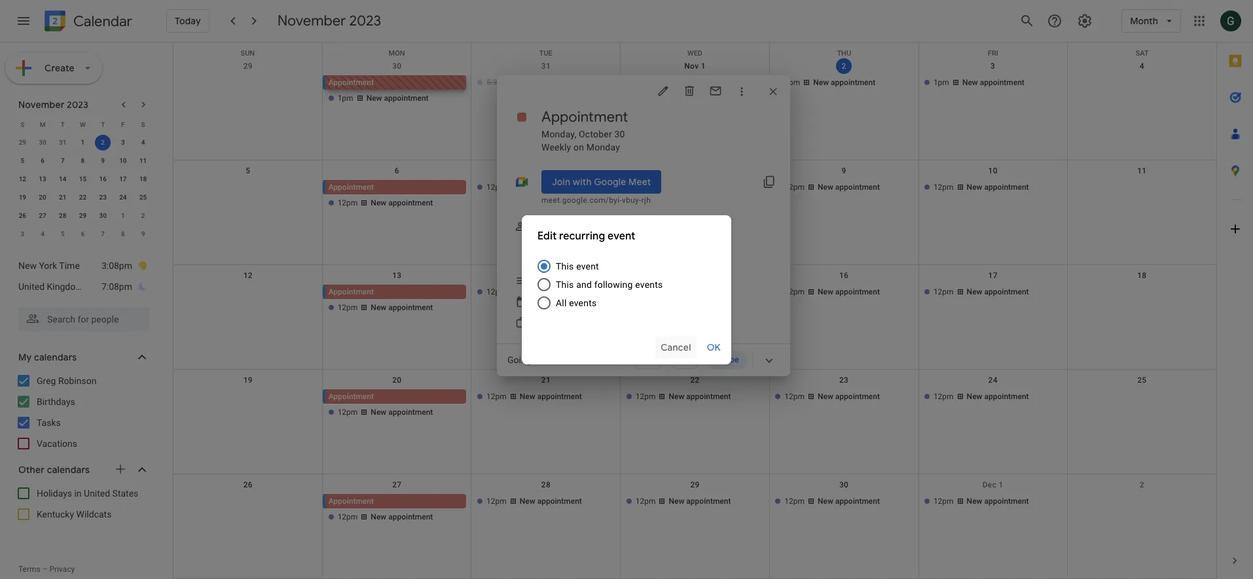 Task type: vqa. For each thing, say whether or not it's contained in the screenshot.
F
yes



Task type: describe. For each thing, give the bounding box(es) containing it.
20 inside row group
[[39, 194, 46, 201]]

1 vertical spatial event
[[576, 261, 599, 271]]

appointment monday, october 30 weekly on monday
[[542, 108, 628, 153]]

–
[[42, 565, 48, 574]]

3:08pm
[[101, 261, 132, 271]]

all
[[556, 298, 567, 308]]

appointment for 13
[[329, 288, 374, 297]]

5 for sun
[[246, 166, 250, 176]]

1 horizontal spatial 24
[[989, 376, 998, 385]]

21 inside grid
[[541, 376, 551, 385]]

december 4 element
[[35, 227, 50, 242]]

1 horizontal spatial 1pm
[[785, 78, 800, 87]]

kingdom
[[47, 282, 83, 292]]

rjh
[[642, 196, 651, 205]]

terms
[[18, 565, 40, 574]]

29 element
[[75, 208, 91, 224]]

sat
[[1136, 49, 1149, 58]]

22 inside '22' element
[[79, 194, 87, 201]]

5:30pm
[[487, 78, 513, 87]]

privacy link
[[49, 565, 75, 574]]

terms link
[[18, 565, 40, 574]]

robinson inside my calendars list
[[58, 376, 97, 386]]

time for york
[[59, 261, 80, 271]]

4 for nov 1
[[1140, 62, 1145, 71]]

other calendars list
[[3, 483, 162, 525]]

maybe
[[548, 229, 573, 238]]

list item containing united kingdom time
[[18, 276, 148, 297]]

mon
[[389, 49, 405, 58]]

2 vertical spatial 4
[[41, 231, 44, 238]]

1 guest 1 maybe
[[542, 215, 573, 238]]

28 for dec 1
[[541, 481, 551, 490]]

14 element
[[55, 172, 71, 187]]

1 down 24 element
[[121, 212, 125, 219]]

17 inside grid
[[989, 271, 998, 280]]

1 right nov
[[701, 62, 706, 71]]

1 horizontal spatial 8
[[121, 231, 125, 238]]

going?
[[508, 355, 536, 365]]

0 horizontal spatial 8
[[81, 157, 85, 164]]

21 element
[[55, 190, 71, 206]]

appointment for 30
[[329, 78, 374, 87]]

list item containing new york time
[[18, 255, 148, 276]]

2 inside "cell"
[[101, 139, 105, 146]]

ok button
[[702, 336, 726, 359]]

greg robinson inside my calendars list
[[37, 376, 97, 386]]

this event
[[556, 261, 599, 271]]

with
[[573, 176, 592, 188]]

1 vertical spatial 23
[[840, 376, 849, 385]]

24 inside "november 2023" grid
[[119, 194, 127, 201]]

1 horizontal spatial november
[[277, 12, 346, 30]]

ooo
[[542, 276, 561, 286]]

30 inside 'element'
[[39, 139, 46, 146]]

other
[[18, 464, 45, 476]]

2 cell
[[93, 134, 113, 152]]

united kingdom time 7:08pm
[[18, 282, 132, 292]]

7 for november 2023
[[61, 157, 65, 164]]

new inside 'list item'
[[18, 261, 37, 271]]

dec
[[983, 481, 997, 490]]

holidays in united states
[[37, 489, 138, 499]]

recurring
[[559, 230, 605, 243]]

10 for sun
[[989, 166, 998, 176]]

appointment for 20
[[329, 392, 374, 401]]

calendars for my calendars
[[34, 352, 77, 363]]

2 horizontal spatial 1pm
[[934, 78, 950, 87]]

ok
[[707, 342, 721, 353]]

13 inside grid
[[392, 271, 402, 280]]

9 inside row
[[141, 231, 145, 238]]

time for kingdom
[[86, 282, 106, 292]]

on
[[574, 142, 584, 153]]

f
[[121, 121, 125, 128]]

11 element
[[135, 153, 151, 169]]

30 inside appointment monday, october 30 weekly on monday
[[615, 129, 625, 139]]

weekly
[[542, 142, 571, 153]]

thu
[[837, 49, 851, 58]]

cancel button
[[656, 336, 697, 359]]

1 vertical spatial 2023
[[67, 99, 88, 111]]

12 element
[[15, 172, 30, 187]]

appointment button for 13
[[325, 285, 466, 299]]

calendar
[[73, 12, 132, 30]]

12 inside "element"
[[19, 176, 26, 183]]

3 for nov 1
[[991, 62, 996, 71]]

25 inside grid
[[1138, 376, 1147, 385]]

meet.google.com/byi-
[[542, 196, 622, 205]]

following
[[594, 279, 633, 290]]

terms – privacy
[[18, 565, 75, 574]]

0 horizontal spatial 1pm
[[338, 94, 353, 103]]

6 for november 2023
[[41, 157, 44, 164]]

17 inside "november 2023" grid
[[119, 176, 127, 183]]

birthdays
[[37, 397, 75, 407]]

maybe
[[714, 355, 739, 365]]

monday
[[587, 142, 620, 153]]

6 inside row
[[81, 231, 85, 238]]

row containing s
[[12, 115, 153, 134]]

row containing 3
[[12, 225, 153, 244]]

0 vertical spatial greg
[[542, 297, 561, 307]]

23 element
[[95, 190, 111, 206]]

2 s from the left
[[141, 121, 145, 128]]

3 for 1
[[121, 139, 125, 146]]

w
[[80, 121, 86, 128]]

20 element
[[35, 190, 50, 206]]

9 for november 2023
[[101, 157, 105, 164]]

19 inside "november 2023" grid
[[19, 194, 26, 201]]

october 29 element
[[15, 135, 30, 151]]

yes
[[642, 355, 655, 365]]

0 vertical spatial 23
[[99, 194, 107, 201]]

december 8 element
[[115, 227, 131, 242]]

17 element
[[115, 172, 131, 187]]

28 element
[[55, 208, 71, 224]]

option group inside edit recurring event dialog
[[535, 257, 716, 325]]

10 element
[[115, 153, 131, 169]]

no
[[680, 355, 690, 365]]

appointment button for 20
[[325, 390, 466, 404]]

other calendars
[[18, 464, 90, 476]]

vacations
[[37, 439, 77, 449]]

edit recurring event
[[538, 230, 636, 243]]

16 inside grid
[[840, 271, 849, 280]]

1 horizontal spatial events
[[635, 279, 663, 290]]

email event details image
[[709, 84, 722, 98]]

kentucky wildcats
[[37, 510, 112, 520]]

1 horizontal spatial greg robinson
[[542, 297, 603, 307]]

16 element
[[95, 172, 111, 187]]

tasks
[[37, 418, 61, 428]]

new appointment inside button
[[665, 78, 727, 87]]

in
[[74, 489, 82, 499]]

monday,
[[542, 129, 577, 139]]

15
[[79, 176, 87, 183]]

0 horizontal spatial events
[[569, 298, 597, 308]]

new inside button
[[665, 78, 680, 87]]

11 for sun
[[1138, 166, 1147, 176]]

appointment button for 6
[[325, 180, 466, 195]]

5:30pm button
[[472, 75, 615, 90]]

meet.google.com/byi-vbuy-rjh
[[542, 196, 651, 205]]

fri
[[988, 49, 999, 58]]

google
[[594, 176, 626, 188]]

guest
[[549, 215, 573, 226]]

10 for november 2023
[[119, 157, 127, 164]]

5 for november 2023
[[21, 157, 24, 164]]

dec 1
[[983, 481, 1004, 490]]

meet
[[629, 176, 651, 188]]

1 vertical spatial 20
[[392, 376, 402, 385]]

october
[[579, 129, 612, 139]]

18 element
[[135, 172, 151, 187]]

december 9 element
[[135, 227, 151, 242]]

my calendars button
[[3, 347, 162, 368]]

19 inside grid
[[243, 376, 253, 385]]

13 element
[[35, 172, 50, 187]]

27 element
[[35, 208, 50, 224]]

3 inside the december 3 element
[[21, 231, 24, 238]]

organizer
[[568, 259, 603, 268]]

edit recurring event dialog
[[522, 215, 732, 364]]

0 horizontal spatial november
[[18, 99, 65, 111]]

event inside heading
[[608, 230, 636, 243]]

other calendars button
[[3, 460, 162, 481]]

tue
[[539, 49, 553, 58]]



Task type: locate. For each thing, give the bounding box(es) containing it.
robinson down my calendars "dropdown button"
[[58, 376, 97, 386]]

1 horizontal spatial 21
[[541, 376, 551, 385]]

31 down tue
[[541, 62, 551, 71]]

0 horizontal spatial 19
[[19, 194, 26, 201]]

14 inside grid
[[541, 271, 551, 280]]

1 vertical spatial 28
[[541, 481, 551, 490]]

this for this event
[[556, 261, 574, 271]]

calendar element
[[42, 8, 132, 37]]

1 t from the left
[[61, 121, 65, 128]]

0 vertical spatial calendars
[[34, 352, 77, 363]]

1 vertical spatial 25
[[1138, 376, 1147, 385]]

new
[[665, 78, 680, 87], [814, 78, 829, 87], [963, 78, 978, 87], [366, 94, 382, 103], [520, 183, 536, 192], [818, 183, 834, 192], [967, 183, 983, 192], [371, 198, 387, 208], [18, 261, 37, 271], [520, 288, 536, 297], [818, 288, 834, 297], [967, 288, 983, 297], [371, 303, 387, 312], [520, 392, 536, 401], [669, 392, 685, 401], [818, 392, 834, 401], [967, 392, 983, 401], [371, 408, 387, 417], [520, 497, 536, 506], [669, 497, 685, 506], [818, 497, 834, 506], [967, 497, 983, 506], [371, 513, 387, 522]]

main drawer image
[[16, 13, 31, 29]]

1 horizontal spatial 2023
[[349, 12, 381, 30]]

27 inside "november 2023" grid
[[39, 212, 46, 219]]

0 horizontal spatial 22
[[79, 194, 87, 201]]

1 horizontal spatial 18
[[1138, 271, 1147, 280]]

7 inside december 7 element
[[101, 231, 105, 238]]

2 horizontal spatial 7
[[544, 166, 548, 176]]

0 vertical spatial 2023
[[349, 12, 381, 30]]

appointment heading
[[542, 108, 628, 126]]

0 horizontal spatial event
[[576, 261, 599, 271]]

1 vertical spatial november 2023
[[18, 99, 88, 111]]

31 for nov 1
[[541, 62, 551, 71]]

vbuy-
[[622, 196, 642, 205]]

19
[[19, 194, 26, 201], [243, 376, 253, 385]]

3 down f
[[121, 139, 125, 146]]

26 for dec 1
[[243, 481, 253, 490]]

31 inside row group
[[59, 139, 66, 146]]

7 down 30 element
[[101, 231, 105, 238]]

wed
[[688, 49, 703, 58]]

0 vertical spatial 19
[[19, 194, 26, 201]]

0 vertical spatial event
[[608, 230, 636, 243]]

30
[[392, 62, 402, 71], [615, 129, 625, 139], [39, 139, 46, 146], [99, 212, 107, 219], [840, 481, 849, 490]]

holidays
[[37, 489, 72, 499]]

greg robinson down and
[[542, 297, 603, 307]]

23
[[99, 194, 107, 201], [840, 376, 849, 385]]

my calendars
[[18, 352, 77, 363]]

1 this from the top
[[556, 261, 574, 271]]

1 up edit
[[542, 215, 547, 226]]

1pm
[[785, 78, 800, 87], [934, 78, 950, 87], [338, 94, 353, 103]]

7:08pm
[[101, 282, 132, 292]]

22 inside grid
[[691, 376, 700, 385]]

greg robinson, maybe attending, organizer tree item
[[523, 243, 790, 270]]

december 3 element
[[15, 227, 30, 242]]

0 vertical spatial 25
[[139, 194, 147, 201]]

26 for 1
[[19, 212, 26, 219]]

1 vertical spatial 11
[[1138, 166, 1147, 176]]

s right f
[[141, 121, 145, 128]]

12pm button down the greg robinson, maybe attending, organizer tree item
[[621, 285, 765, 299]]

option group
[[535, 257, 716, 325]]

26 inside grid
[[243, 481, 253, 490]]

10 inside "november 2023" grid
[[119, 157, 127, 164]]

22
[[79, 194, 87, 201], [691, 376, 700, 385]]

events down the greg robinson, maybe attending, organizer tree item
[[635, 279, 663, 290]]

1 vertical spatial 21
[[541, 376, 551, 385]]

0 horizontal spatial 31
[[59, 139, 66, 146]]

12pm button up rjh
[[621, 180, 765, 195]]

november
[[277, 12, 346, 30], [18, 99, 65, 111]]

16
[[99, 176, 107, 183], [840, 271, 849, 280]]

december 2 element
[[135, 208, 151, 224]]

0 horizontal spatial 25
[[139, 194, 147, 201]]

3 inside grid
[[991, 62, 996, 71]]

december 5 element
[[55, 227, 71, 242]]

17
[[119, 176, 127, 183], [989, 271, 998, 280]]

greg robinson up birthdays on the bottom
[[37, 376, 97, 386]]

2 vertical spatial 6
[[81, 231, 85, 238]]

appointment
[[329, 78, 374, 87], [542, 108, 628, 126], [329, 183, 374, 192], [329, 288, 374, 297], [329, 392, 374, 401], [329, 497, 374, 506]]

0 vertical spatial 31
[[541, 62, 551, 71]]

1 right dec
[[999, 481, 1004, 490]]

calendars for other calendars
[[47, 464, 90, 476]]

december 1 element
[[115, 208, 131, 224]]

join with google meet link
[[542, 170, 662, 194]]

14 left this event
[[541, 271, 551, 280]]

11
[[139, 157, 147, 164], [1138, 166, 1147, 176]]

york
[[39, 261, 57, 271]]

this up ooo
[[556, 261, 574, 271]]

3
[[991, 62, 996, 71], [121, 139, 125, 146], [21, 231, 24, 238]]

14 up "21" element
[[59, 176, 66, 183]]

31 for 1
[[59, 139, 66, 146]]

31 inside grid
[[541, 62, 551, 71]]

2 vertical spatial 5
[[61, 231, 65, 238]]

row
[[174, 43, 1217, 58], [174, 56, 1217, 160], [12, 115, 153, 134], [12, 134, 153, 152], [12, 152, 153, 170], [174, 160, 1217, 265], [12, 170, 153, 189], [12, 189, 153, 207], [12, 207, 153, 225], [12, 225, 153, 244], [174, 265, 1217, 370], [174, 370, 1217, 475], [174, 475, 1217, 580]]

0 horizontal spatial 14
[[59, 176, 66, 183]]

4 inside grid
[[1140, 62, 1145, 71]]

8
[[81, 157, 85, 164], [121, 231, 125, 238]]

0 horizontal spatial 12
[[19, 176, 26, 183]]

grid containing 29
[[173, 43, 1217, 580]]

all events
[[556, 298, 597, 308]]

event
[[608, 230, 636, 243], [576, 261, 599, 271]]

nov
[[685, 62, 699, 71]]

27 for dec 1
[[392, 481, 402, 490]]

october 31 element
[[55, 135, 71, 151]]

october 30 element
[[35, 135, 50, 151]]

privacy
[[49, 565, 75, 574]]

calendars
[[34, 352, 77, 363], [47, 464, 90, 476]]

1 horizontal spatial 7
[[101, 231, 105, 238]]

appointment for 6
[[329, 183, 374, 192]]

2023
[[349, 12, 381, 30], [67, 99, 88, 111]]

1 horizontal spatial 13
[[392, 271, 402, 280]]

row group
[[12, 134, 153, 244]]

appointment button for 27
[[325, 494, 466, 509]]

1 horizontal spatial 5
[[61, 231, 65, 238]]

1 vertical spatial 22
[[691, 376, 700, 385]]

0 horizontal spatial 17
[[119, 176, 127, 183]]

my calendars list
[[3, 371, 162, 455]]

31 right october 30 'element'
[[59, 139, 66, 146]]

1 horizontal spatial 10
[[989, 166, 998, 176]]

grid
[[173, 43, 1217, 580]]

4 appointment button from the top
[[325, 390, 466, 404]]

1 horizontal spatial 23
[[840, 376, 849, 385]]

0 vertical spatial 24
[[119, 194, 127, 201]]

0 horizontal spatial 7
[[61, 157, 65, 164]]

new appointment button
[[621, 75, 765, 90]]

my
[[18, 352, 32, 363]]

1 left the maybe
[[542, 229, 546, 238]]

7 inside grid
[[544, 166, 548, 176]]

calendars inside "dropdown button"
[[34, 352, 77, 363]]

0 vertical spatial 18
[[139, 176, 147, 183]]

greg inside my calendars list
[[37, 376, 56, 386]]

1 horizontal spatial event
[[608, 230, 636, 243]]

8 down december 1 element
[[121, 231, 125, 238]]

19 element
[[15, 190, 30, 206]]

6 for sun
[[395, 166, 399, 176]]

22 down 15 element
[[79, 194, 87, 201]]

None search field
[[0, 303, 162, 331]]

0 vertical spatial november 2023
[[277, 12, 381, 30]]

29 inside "element"
[[19, 139, 26, 146]]

this up all
[[556, 279, 574, 290]]

21 inside "november 2023" grid
[[59, 194, 66, 201]]

new york time
[[18, 261, 80, 271]]

4 for 1
[[141, 139, 145, 146]]

1 horizontal spatial robinson
[[564, 297, 603, 307]]

25 element
[[135, 190, 151, 206]]

9 inside grid
[[842, 166, 847, 176]]

9 for sun
[[842, 166, 847, 176]]

12
[[19, 176, 26, 183], [243, 271, 253, 280]]

event down vbuy-
[[608, 230, 636, 243]]

list item
[[18, 255, 148, 276], [18, 276, 148, 297]]

1 vertical spatial greg robinson
[[37, 376, 97, 386]]

this and following events
[[556, 279, 663, 290]]

12pm button for 14
[[621, 285, 765, 299]]

1 vertical spatial 24
[[989, 376, 998, 385]]

0 vertical spatial 27
[[39, 212, 46, 219]]

this for this and following events
[[556, 279, 574, 290]]

united right in
[[84, 489, 110, 499]]

29 inside 'element'
[[79, 212, 87, 219]]

cell
[[174, 75, 323, 107], [323, 75, 472, 107], [1068, 75, 1217, 107], [174, 180, 323, 212], [323, 180, 472, 212], [1068, 180, 1217, 212], [174, 285, 323, 316], [323, 285, 472, 316], [1068, 285, 1217, 316], [174, 390, 323, 421], [323, 390, 472, 421], [1068, 390, 1217, 421], [174, 494, 323, 526], [323, 494, 472, 526], [1068, 494, 1217, 526]]

0 vertical spatial 4
[[1140, 62, 1145, 71]]

s
[[21, 121, 24, 128], [141, 121, 145, 128]]

1 vertical spatial events
[[569, 298, 597, 308]]

22 down "no" button
[[691, 376, 700, 385]]

2 this from the top
[[556, 279, 574, 290]]

december 6 element
[[75, 227, 91, 242]]

1 vertical spatial 17
[[989, 271, 998, 280]]

m
[[40, 121, 45, 128]]

0 vertical spatial 20
[[39, 194, 46, 201]]

1 s from the left
[[21, 121, 24, 128]]

time down 3:08pm
[[86, 282, 106, 292]]

time up kingdom
[[59, 261, 80, 271]]

appointment for 27
[[329, 497, 374, 506]]

edit recurring event heading
[[538, 228, 716, 244]]

2
[[842, 62, 847, 71], [101, 139, 105, 146], [141, 212, 145, 219], [1140, 481, 1145, 490]]

greg up birthdays on the bottom
[[37, 376, 56, 386]]

tab list
[[1217, 43, 1253, 543]]

edit
[[538, 230, 557, 243]]

11 for november 2023
[[139, 157, 147, 164]]

7 down weekly at top
[[544, 166, 548, 176]]

1 horizontal spatial 12
[[243, 271, 253, 280]]

14 inside "november 2023" grid
[[59, 176, 66, 183]]

1 vertical spatial 3
[[121, 139, 125, 146]]

1 vertical spatial 16
[[840, 271, 849, 280]]

1 vertical spatial 6
[[395, 166, 399, 176]]

4 down sat
[[1140, 62, 1145, 71]]

maybe button
[[706, 351, 748, 369]]

1 horizontal spatial 22
[[691, 376, 700, 385]]

appointment
[[682, 78, 727, 87], [831, 78, 876, 87], [980, 78, 1025, 87], [384, 94, 429, 103], [537, 183, 582, 192], [836, 183, 880, 192], [985, 183, 1029, 192], [388, 198, 433, 208], [537, 288, 582, 297], [836, 288, 880, 297], [985, 288, 1029, 297], [388, 303, 433, 312], [537, 392, 582, 401], [687, 392, 731, 401], [836, 392, 880, 401], [985, 392, 1029, 401], [388, 408, 433, 417], [537, 497, 582, 506], [687, 497, 731, 506], [836, 497, 880, 506], [985, 497, 1029, 506], [388, 513, 433, 522]]

united
[[18, 282, 45, 292], [84, 489, 110, 499]]

1 horizontal spatial 28
[[541, 481, 551, 490]]

14
[[59, 176, 66, 183], [541, 271, 551, 280]]

2 12pm button from the top
[[621, 285, 765, 299]]

0 horizontal spatial united
[[18, 282, 45, 292]]

11 inside row group
[[139, 157, 147, 164]]

0 horizontal spatial 13
[[39, 176, 46, 183]]

3 down fri
[[991, 62, 996, 71]]

2, today element
[[95, 135, 111, 151]]

0 vertical spatial 22
[[79, 194, 87, 201]]

united down the york
[[18, 282, 45, 292]]

18 inside "november 2023" grid
[[139, 176, 147, 183]]

2 horizontal spatial 5
[[246, 166, 250, 176]]

1 12pm button from the top
[[621, 180, 765, 195]]

wildcats
[[76, 510, 112, 520]]

1 horizontal spatial 26
[[243, 481, 253, 490]]

s up october 29 "element"
[[21, 121, 24, 128]]

28
[[59, 212, 66, 219], [541, 481, 551, 490]]

2 appointment button from the top
[[325, 180, 466, 195]]

option group containing this event
[[535, 257, 716, 325]]

delete event image
[[683, 84, 696, 98]]

27
[[39, 212, 46, 219], [392, 481, 402, 490]]

0 vertical spatial 9
[[101, 157, 105, 164]]

1 down w
[[81, 139, 85, 146]]

0 vertical spatial 26
[[19, 212, 26, 219]]

0 horizontal spatial 27
[[39, 212, 46, 219]]

t up 2 "cell"
[[101, 121, 105, 128]]

24 element
[[115, 190, 131, 206]]

11 inside grid
[[1138, 166, 1147, 176]]

list item up united kingdom time 7:08pm
[[18, 255, 148, 276]]

5
[[21, 157, 24, 164], [246, 166, 250, 176], [61, 231, 65, 238]]

list
[[5, 250, 160, 303]]

row containing sun
[[174, 43, 1217, 58]]

2 list item from the top
[[18, 276, 148, 297]]

3 down 26 element
[[21, 231, 24, 238]]

18 inside grid
[[1138, 271, 1147, 280]]

1 horizontal spatial greg
[[542, 297, 561, 307]]

robinson
[[564, 297, 603, 307], [58, 376, 97, 386]]

nov 1
[[685, 62, 706, 71]]

12pm
[[487, 183, 507, 192], [636, 183, 656, 192], [785, 183, 805, 192], [934, 183, 954, 192], [338, 198, 358, 208], [487, 288, 507, 297], [636, 288, 656, 297], [785, 288, 805, 297], [934, 288, 954, 297], [338, 303, 358, 312], [487, 392, 507, 401], [636, 392, 656, 401], [785, 392, 805, 401], [934, 392, 954, 401], [338, 408, 358, 417], [487, 497, 507, 506], [636, 497, 656, 506], [785, 497, 805, 506], [934, 497, 954, 506], [338, 513, 358, 522]]

2 horizontal spatial 3
[[991, 62, 996, 71]]

1 horizontal spatial 31
[[541, 62, 551, 71]]

10 inside grid
[[989, 166, 998, 176]]

join
[[552, 176, 571, 188]]

calendars up in
[[47, 464, 90, 476]]

calendar heading
[[71, 12, 132, 30]]

1 vertical spatial 10
[[989, 166, 998, 176]]

event up and
[[576, 261, 599, 271]]

1 vertical spatial 14
[[541, 271, 551, 280]]

0 horizontal spatial 24
[[119, 194, 127, 201]]

greg down ooo
[[542, 297, 561, 307]]

appointment inside button
[[682, 78, 727, 87]]

5 appointment button from the top
[[325, 494, 466, 509]]

1 vertical spatial robinson
[[58, 376, 97, 386]]

25 inside row group
[[139, 194, 147, 201]]

0 horizontal spatial 3
[[21, 231, 24, 238]]

calendars right my
[[34, 352, 77, 363]]

4 up 11 element
[[141, 139, 145, 146]]

1 horizontal spatial november 2023
[[277, 12, 381, 30]]

1 horizontal spatial 25
[[1138, 376, 1147, 385]]

26 inside "november 2023" grid
[[19, 212, 26, 219]]

0 vertical spatial 5
[[21, 157, 24, 164]]

18
[[139, 176, 147, 183], [1138, 271, 1147, 280]]

december 7 element
[[95, 227, 111, 242]]

0 horizontal spatial 9
[[101, 157, 105, 164]]

27 for 1
[[39, 212, 46, 219]]

0 horizontal spatial 16
[[99, 176, 107, 183]]

26 element
[[15, 208, 30, 224]]

row group containing 29
[[12, 134, 153, 244]]

25
[[139, 194, 147, 201], [1138, 376, 1147, 385]]

29
[[243, 62, 253, 71], [19, 139, 26, 146], [79, 212, 87, 219], [691, 481, 700, 490]]

yes button
[[632, 351, 664, 369]]

15 element
[[75, 172, 91, 187]]

2 vertical spatial 9
[[141, 231, 145, 238]]

today
[[175, 15, 201, 27]]

1 horizontal spatial s
[[141, 121, 145, 128]]

28 inside 28 element
[[59, 212, 66, 219]]

0 vertical spatial time
[[59, 261, 80, 271]]

2 horizontal spatial 9
[[842, 166, 847, 176]]

list containing new york time
[[5, 250, 160, 303]]

0 horizontal spatial time
[[59, 261, 80, 271]]

cancel
[[661, 342, 691, 353]]

7 for sun
[[544, 166, 548, 176]]

0 vertical spatial this
[[556, 261, 574, 271]]

1 vertical spatial 13
[[392, 271, 402, 280]]

0 horizontal spatial t
[[61, 121, 65, 128]]

13 inside "november 2023" grid
[[39, 176, 46, 183]]

states
[[112, 489, 138, 499]]

no button
[[669, 351, 701, 369]]

this
[[556, 261, 574, 271], [556, 279, 574, 290]]

26
[[19, 212, 26, 219], [243, 481, 253, 490]]

13
[[39, 176, 46, 183], [392, 271, 402, 280]]

4 down 27 element
[[41, 231, 44, 238]]

2 vertical spatial 3
[[21, 231, 24, 238]]

30 element
[[95, 208, 111, 224]]

appointment button for 30
[[325, 75, 466, 90]]

0 vertical spatial robinson
[[564, 297, 603, 307]]

calendars inside dropdown button
[[47, 464, 90, 476]]

2 t from the left
[[101, 121, 105, 128]]

robinson down and
[[564, 297, 603, 307]]

today button
[[166, 9, 209, 33]]

1 vertical spatial 4
[[141, 139, 145, 146]]

t up the october 31 element
[[61, 121, 65, 128]]

28 for 1
[[59, 212, 66, 219]]

1 vertical spatial time
[[86, 282, 106, 292]]

12pm button for 7
[[621, 180, 765, 195]]

6 inside grid
[[395, 166, 399, 176]]

3 appointment button from the top
[[325, 285, 466, 299]]

12 inside grid
[[243, 271, 253, 280]]

0 vertical spatial november
[[277, 12, 346, 30]]

1 list item from the top
[[18, 255, 148, 276]]

27 inside grid
[[392, 481, 402, 490]]

0 horizontal spatial 11
[[139, 157, 147, 164]]

join with google meet
[[552, 176, 651, 188]]

8 up 15
[[81, 157, 85, 164]]

1 vertical spatial this
[[556, 279, 574, 290]]

time
[[59, 261, 80, 271], [86, 282, 106, 292]]

1 appointment button from the top
[[325, 75, 466, 90]]

events down and
[[569, 298, 597, 308]]

16 inside "november 2023" grid
[[99, 176, 107, 183]]

sun
[[241, 49, 255, 58]]

1 vertical spatial 31
[[59, 139, 66, 146]]

november 2023 grid
[[12, 115, 153, 244]]

0 horizontal spatial 26
[[19, 212, 26, 219]]

and
[[576, 279, 592, 290]]

1 vertical spatial 18
[[1138, 271, 1147, 280]]

0 vertical spatial 8
[[81, 157, 85, 164]]

november 2023
[[277, 12, 381, 30], [18, 99, 88, 111]]

2 vertical spatial 7
[[101, 231, 105, 238]]

kentucky
[[37, 510, 74, 520]]

1 vertical spatial 5
[[246, 166, 250, 176]]

22 element
[[75, 190, 91, 206]]

united inside other calendars list
[[84, 489, 110, 499]]

7 down the october 31 element
[[61, 157, 65, 164]]

list item down 3:08pm
[[18, 276, 148, 297]]



